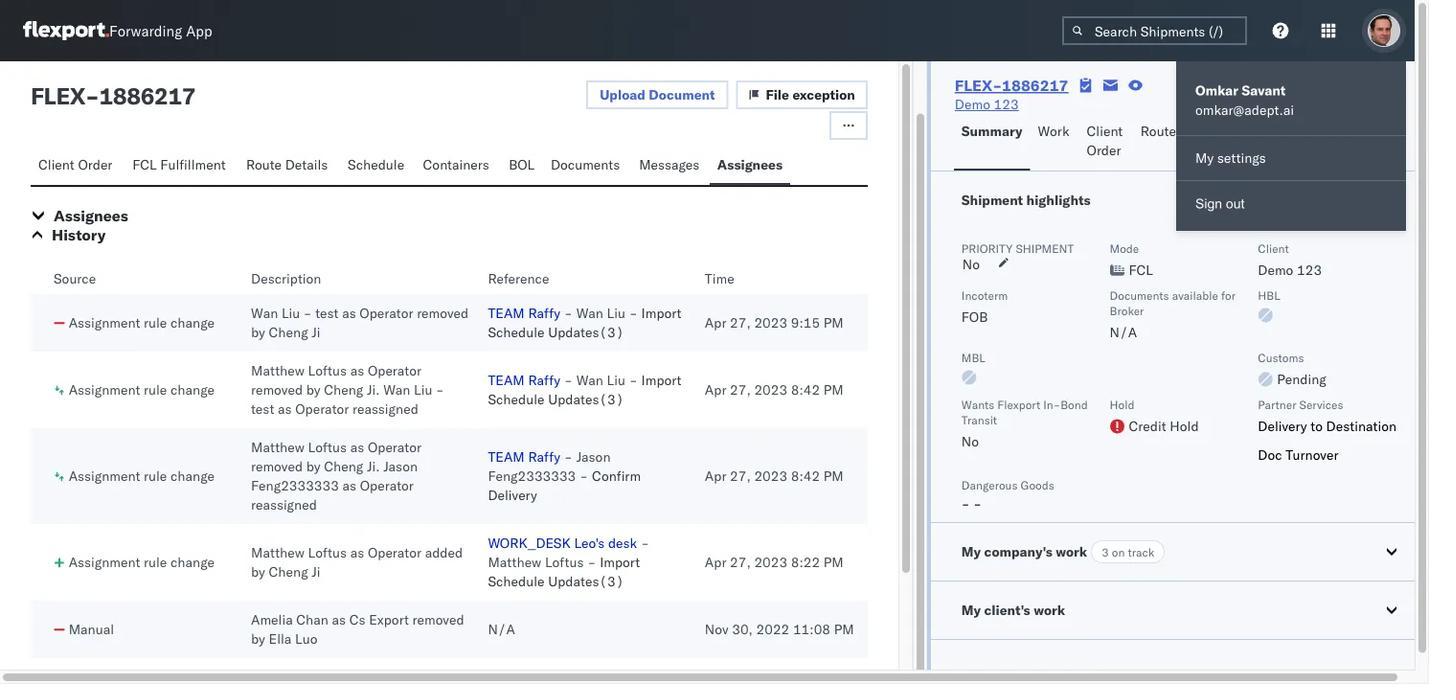 Task type: describe. For each thing, give the bounding box(es) containing it.
team raffy -
[[488, 448, 573, 465]]

import for apr 27, 2023 9:15 pm
[[641, 305, 682, 321]]

matthew loftus as operator removed by cheng ji. jason feng2333333 as operator reassigned
[[251, 439, 422, 513]]

work for my company's work
[[1056, 543, 1088, 560]]

fcl fulfillment button
[[125, 148, 238, 185]]

my client's work
[[962, 602, 1065, 619]]

0 horizontal spatial order
[[78, 156, 112, 173]]

assignment rule change for matthew loftus as operator added by cheng ji
[[69, 554, 215, 570]]

forwarding
[[109, 22, 182, 40]]

jason inside matthew loftus as operator removed by cheng ji. jason feng2333333 as operator reassigned
[[383, 458, 418, 475]]

destination
[[1326, 418, 1397, 434]]

pm for ji
[[824, 314, 844, 331]]

flex
[[31, 81, 85, 110]]

- inside 'wan liu - test as operator removed by cheng ji'
[[304, 305, 312, 321]]

source
[[54, 270, 96, 287]]

highlights
[[1027, 192, 1091, 208]]

available
[[1172, 288, 1218, 302]]

broker
[[1110, 303, 1144, 318]]

team raffy - wan liu - for matthew loftus as operator removed by cheng ji. wan liu - test as operator reassigned
[[488, 372, 638, 388]]

messages for the right messages 'button'
[[1331, 123, 1392, 139]]

in-
[[1044, 397, 1061, 411]]

11:08
[[793, 621, 831, 638]]

8:22
[[791, 554, 820, 570]]

assignment rule change for matthew loftus as operator removed by cheng ji. wan liu - test as operator reassigned
[[69, 381, 215, 398]]

documents available for broker n/a
[[1110, 288, 1236, 341]]

feng2333333 inside jason feng2333333
[[488, 468, 576, 484]]

shipment highlights button
[[931, 171, 1429, 229]]

pm for liu
[[824, 381, 844, 398]]

doc
[[1258, 446, 1282, 463]]

work_desk
[[488, 535, 571, 551]]

matthew for matthew loftus as operator added by cheng ji
[[251, 544, 305, 561]]

- inside matthew loftus as operator removed by cheng ji. wan liu - test as operator reassigned
[[436, 381, 444, 398]]

to
[[1311, 418, 1323, 434]]

amelia
[[251, 611, 293, 628]]

fcl for fcl fulfillment
[[132, 156, 157, 173]]

transit
[[962, 412, 997, 427]]

flex-1886217 link
[[955, 76, 1069, 95]]

2 horizontal spatial documents
[[1243, 123, 1312, 139]]

confirm delivery
[[488, 468, 641, 503]]

wants
[[962, 397, 995, 411]]

description
[[251, 270, 321, 287]]

mode
[[1110, 241, 1139, 255]]

2023 for wan liu - test as operator removed by cheng ji
[[754, 314, 788, 331]]

2023 for matthew loftus as operator removed by cheng ji. jason feng2333333 as operator reassigned
[[754, 468, 788, 484]]

pm for feng2333333
[[824, 468, 844, 484]]

assignment rule change for wan liu - test as operator removed by cheng ji
[[69, 314, 215, 331]]

9:15
[[791, 314, 820, 331]]

0 horizontal spatial assignees
[[54, 206, 128, 225]]

0 horizontal spatial documents
[[551, 156, 620, 173]]

containers
[[423, 156, 489, 173]]

doc turnover
[[1258, 446, 1339, 463]]

flex - 1886217
[[31, 81, 196, 110]]

feng2333333 inside matthew loftus as operator removed by cheng ji. jason feng2333333 as operator reassigned
[[251, 477, 339, 494]]

shipment
[[962, 192, 1023, 208]]

my settings
[[1196, 149, 1266, 166]]

details
[[285, 156, 328, 173]]

123 inside "link"
[[994, 96, 1019, 113]]

cheng inside 'wan liu - test as operator removed by cheng ji'
[[269, 324, 308, 341]]

as down 'wan liu - test as operator removed by cheng ji'
[[350, 362, 364, 379]]

apr 27, 2023 8:42 pm for confirm
[[705, 468, 844, 484]]

app
[[186, 22, 212, 40]]

mbl
[[962, 350, 986, 365]]

upload document
[[600, 86, 715, 103]]

client inside 'client demo 123 incoterm fob'
[[1258, 241, 1289, 255]]

updates(3) for apr 27, 2023 8:22 pm
[[548, 573, 624, 590]]

bol button
[[501, 148, 543, 185]]

nov
[[705, 621, 729, 638]]

documents inside documents available for broker n/a
[[1110, 288, 1169, 302]]

ji. for jason
[[367, 458, 380, 475]]

demo inside 'client demo 123 incoterm fob'
[[1258, 262, 1294, 278]]

omkar
[[1196, 82, 1239, 99]]

8:42 for confirm
[[791, 468, 820, 484]]

2023 for matthew loftus as operator removed by cheng ji. wan liu - test as operator reassigned
[[754, 381, 788, 398]]

savant
[[1242, 82, 1286, 99]]

schedule for matthew loftus as operator removed by cheng ji. wan liu - test as operator reassigned
[[488, 391, 545, 408]]

1 vertical spatial assignees button
[[54, 206, 128, 225]]

pending
[[1277, 371, 1327, 388]]

customs
[[1258, 350, 1304, 365]]

as inside amelia chan as cs export removed by ella luo
[[332, 611, 346, 628]]

demo 123
[[955, 96, 1019, 113]]

flex-1886217
[[955, 76, 1069, 95]]

schedule for matthew loftus as operator added by cheng ji
[[488, 573, 545, 590]]

1 vertical spatial n/a
[[488, 621, 515, 638]]

partner services
[[1258, 397, 1344, 411]]

0 horizontal spatial hold
[[1110, 397, 1135, 411]]

8:42 for import
[[791, 381, 820, 398]]

delivery to destination
[[1258, 418, 1397, 434]]

matthew inside work_desk leo's desk - matthew loftus -
[[488, 554, 542, 570]]

sign
[[1196, 196, 1222, 211]]

leo's
[[574, 535, 605, 551]]

rule for matthew loftus as operator removed by cheng ji. jason feng2333333 as operator reassigned
[[144, 468, 167, 484]]

as up matthew loftus as operator added by cheng ji on the bottom of the page
[[343, 477, 356, 494]]

27, for matthew loftus as operator added by cheng ji
[[730, 554, 751, 570]]

confirm
[[592, 468, 641, 484]]

assignment for matthew loftus as operator added by cheng ji
[[69, 554, 140, 570]]

settings
[[1217, 149, 1266, 166]]

credit hold
[[1129, 418, 1199, 434]]

hbl
[[1258, 288, 1281, 302]]

work button
[[1030, 114, 1079, 171]]

wan inside 'wan liu - test as operator removed by cheng ji'
[[251, 305, 278, 321]]

removed inside 'wan liu - test as operator removed by cheng ji'
[[417, 305, 469, 321]]

3
[[1102, 545, 1109, 559]]

client's
[[984, 602, 1031, 619]]

client demo 123 incoterm fob
[[962, 241, 1322, 325]]

as inside matthew loftus as operator added by cheng ji
[[350, 544, 364, 561]]

sops button
[[1186, 114, 1235, 171]]

matthew for matthew loftus as operator removed by cheng ji. wan liu - test as operator reassigned
[[251, 362, 305, 379]]

1 vertical spatial hold
[[1170, 418, 1199, 434]]

wants flexport in-bond transit no
[[962, 397, 1088, 450]]

1 horizontal spatial client order button
[[1079, 114, 1133, 171]]

company's
[[984, 543, 1053, 560]]

client order for leftmost client order button
[[38, 156, 112, 173]]

bond
[[1061, 397, 1088, 411]]

work
[[1038, 123, 1070, 139]]

delivery inside confirm delivery
[[488, 487, 537, 503]]

added
[[425, 544, 463, 561]]

my for my settings
[[1196, 149, 1214, 166]]

route for route
[[1141, 123, 1176, 139]]

time
[[705, 270, 735, 287]]

partner
[[1258, 397, 1297, 411]]

1 horizontal spatial documents button
[[1235, 114, 1324, 171]]

sign out
[[1196, 196, 1245, 211]]

reference
[[488, 270, 549, 287]]

out
[[1226, 196, 1245, 211]]

assignees inside 'button'
[[717, 156, 783, 173]]

route details
[[246, 156, 328, 173]]

route details button
[[238, 148, 340, 185]]

apr 27, 2023 8:22 pm
[[705, 554, 844, 570]]

sops
[[1194, 123, 1227, 139]]

by for matthew loftus as operator removed by cheng ji. wan liu - test as operator reassigned
[[306, 381, 321, 398]]

matthew for matthew loftus as operator removed by cheng ji. jason feng2333333 as operator reassigned
[[251, 439, 305, 456]]

history
[[52, 225, 106, 244]]

chan
[[296, 611, 329, 628]]

123 inside 'client demo 123 incoterm fob'
[[1297, 262, 1322, 278]]

0 horizontal spatial messages button
[[632, 148, 710, 185]]

27, for wan liu - test as operator removed by cheng ji
[[730, 314, 751, 331]]

work for my client's work
[[1034, 602, 1065, 619]]

route for route details
[[246, 156, 282, 173]]

schedule inside button
[[348, 156, 404, 173]]

0 vertical spatial no
[[963, 256, 980, 273]]

raffy for wan liu - test as operator removed by cheng ji
[[528, 305, 560, 321]]

apr 27, 2023 9:15 pm
[[705, 314, 844, 331]]

client order for the rightmost client order button
[[1087, 123, 1123, 159]]

team for wan liu - test as operator removed by cheng ji
[[488, 305, 525, 321]]

change for matthew loftus as operator removed by cheng ji. wan liu - test as operator reassigned
[[171, 381, 215, 398]]

omkar@adept.ai
[[1196, 102, 1294, 118]]

no inside wants flexport in-bond transit no
[[962, 433, 979, 450]]

luo
[[295, 630, 317, 647]]

priority
[[962, 241, 1013, 255]]

schedule for wan liu - test as operator removed by cheng ji
[[488, 324, 545, 341]]

operator up matthew loftus as operator removed by cheng ji. jason feng2333333 as operator reassigned
[[295, 400, 349, 417]]

0 horizontal spatial client order button
[[31, 148, 125, 185]]

as up matthew loftus as operator removed by cheng ji. jason feng2333333 as operator reassigned
[[278, 400, 292, 417]]

exception
[[793, 86, 855, 103]]

fulfillment
[[160, 156, 226, 173]]

work_desk leo's desk - matthew loftus -
[[488, 535, 649, 570]]



Task type: vqa. For each thing, say whether or not it's contained in the screenshot.
3rd the 27,
yes



Task type: locate. For each thing, give the bounding box(es) containing it.
wan inside matthew loftus as operator removed by cheng ji. wan liu - test as operator reassigned
[[383, 381, 410, 398]]

0 vertical spatial import schedule updates(3)
[[488, 305, 682, 341]]

work right client's
[[1034, 602, 1065, 619]]

change
[[171, 314, 215, 331], [171, 381, 215, 398], [171, 468, 215, 484], [171, 554, 215, 570]]

import schedule updates(3) down leo's
[[488, 554, 640, 590]]

cheng
[[269, 324, 308, 341], [324, 381, 363, 398], [324, 458, 363, 475], [269, 563, 308, 580]]

change for matthew loftus as operator added by cheng ji
[[171, 554, 215, 570]]

1 horizontal spatial documents
[[1110, 288, 1169, 302]]

2 updates(3) from the top
[[548, 391, 624, 408]]

assignees button up source
[[54, 206, 128, 225]]

my for my company's work
[[962, 543, 981, 560]]

demo
[[955, 96, 991, 113], [1258, 262, 1294, 278]]

0 horizontal spatial demo
[[955, 96, 991, 113]]

0 vertical spatial apr 27, 2023 8:42 pm
[[705, 381, 844, 398]]

2 2023 from the top
[[754, 381, 788, 398]]

2 ji. from the top
[[367, 458, 380, 475]]

0 horizontal spatial client
[[38, 156, 74, 173]]

test inside matthew loftus as operator removed by cheng ji. wan liu - test as operator reassigned
[[251, 400, 274, 417]]

4 apr from the top
[[705, 554, 727, 570]]

file exception button
[[736, 80, 868, 109], [736, 80, 868, 109]]

pm
[[824, 314, 844, 331], [824, 381, 844, 398], [824, 468, 844, 484], [824, 554, 844, 570], [834, 621, 854, 638]]

summary
[[962, 123, 1023, 139]]

on
[[1112, 545, 1125, 559]]

reassigned up matthew loftus as operator removed by cheng ji. jason feng2333333 as operator reassigned
[[353, 400, 419, 417]]

1 horizontal spatial reassigned
[[353, 400, 419, 417]]

1 horizontal spatial client
[[1087, 123, 1123, 139]]

import for apr 27, 2023 8:22 pm
[[600, 554, 640, 570]]

client down flex
[[38, 156, 74, 173]]

1 vertical spatial documents
[[551, 156, 620, 173]]

team down reference
[[488, 305, 525, 321]]

demo up hbl
[[1258, 262, 1294, 278]]

1 team from the top
[[488, 305, 525, 321]]

2 27, from the top
[[730, 381, 751, 398]]

documents
[[1243, 123, 1312, 139], [551, 156, 620, 173], [1110, 288, 1169, 302]]

demo down 'flex-'
[[955, 96, 991, 113]]

priority shipment
[[962, 241, 1074, 255]]

hold
[[1110, 397, 1135, 411], [1170, 418, 1199, 434]]

operator down matthew loftus as operator removed by cheng ji. wan liu - test as operator reassigned
[[368, 439, 422, 456]]

liu inside 'wan liu - test as operator removed by cheng ji'
[[282, 305, 300, 321]]

1 vertical spatial my
[[962, 543, 981, 560]]

0 horizontal spatial messages
[[639, 156, 700, 173]]

client order
[[1087, 123, 1123, 159], [38, 156, 112, 173]]

loftus down 'wan liu - test as operator removed by cheng ji'
[[308, 362, 347, 379]]

4 assignment from the top
[[69, 554, 140, 570]]

0 vertical spatial reassigned
[[353, 400, 419, 417]]

1 vertical spatial ji
[[312, 563, 320, 580]]

export
[[369, 611, 409, 628]]

fcl
[[132, 156, 157, 173], [1129, 262, 1153, 278]]

my down sops
[[1196, 149, 1214, 166]]

1 assignment from the top
[[69, 314, 140, 331]]

3 on track
[[1102, 545, 1155, 559]]

n/a
[[1110, 324, 1137, 341], [488, 621, 515, 638]]

messages down upload document 'button'
[[639, 156, 700, 173]]

matthew loftus as operator added by cheng ji
[[251, 544, 463, 580]]

rule for matthew loftus as operator removed by cheng ji. wan liu - test as operator reassigned
[[144, 381, 167, 398]]

8:42 down 9:15
[[791, 381, 820, 398]]

credit
[[1129, 418, 1166, 434]]

wan liu - test as operator removed by cheng ji
[[251, 305, 469, 341]]

0 vertical spatial fcl
[[132, 156, 157, 173]]

n/a down "broker"
[[1110, 324, 1137, 341]]

cheng inside matthew loftus as operator removed by cheng ji. wan liu - test as operator reassigned
[[324, 381, 363, 398]]

1 change from the top
[[171, 314, 215, 331]]

1 vertical spatial work
[[1034, 602, 1065, 619]]

1 vertical spatial ji.
[[367, 458, 380, 475]]

omkar savant omkar@adept.ai
[[1196, 82, 1294, 118]]

1 vertical spatial fcl
[[1129, 262, 1153, 278]]

fcl fulfillment
[[132, 156, 226, 173]]

1 vertical spatial delivery
[[488, 487, 537, 503]]

ji. down 'wan liu - test as operator removed by cheng ji'
[[367, 381, 380, 398]]

1 vertical spatial raffy
[[528, 372, 560, 388]]

2023 down apr 27, 2023 9:15 pm at top
[[754, 381, 788, 398]]

rule for matthew loftus as operator added by cheng ji
[[144, 554, 167, 570]]

1 horizontal spatial delivery
[[1258, 418, 1307, 434]]

0 vertical spatial messages
[[1331, 123, 1392, 139]]

2 apr from the top
[[705, 381, 727, 398]]

updates(3) for apr 27, 2023 9:15 pm
[[548, 324, 624, 341]]

123 down the sign out button
[[1297, 262, 1322, 278]]

1 horizontal spatial demo
[[1258, 262, 1294, 278]]

apr 27, 2023 8:42 pm for import
[[705, 381, 844, 398]]

0 horizontal spatial n/a
[[488, 621, 515, 638]]

0 horizontal spatial client order
[[38, 156, 112, 173]]

raffy down reference
[[528, 305, 560, 321]]

as down matthew loftus as operator removed by cheng ji. wan liu - test as operator reassigned
[[350, 439, 364, 456]]

1886217 down forwarding
[[99, 81, 196, 110]]

my company's work
[[962, 543, 1088, 560]]

my
[[1196, 149, 1214, 166], [962, 543, 981, 560], [962, 602, 981, 619]]

1 27, from the top
[[730, 314, 751, 331]]

1 apr from the top
[[705, 314, 727, 331]]

no down "transit"
[[962, 433, 979, 450]]

ji inside matthew loftus as operator added by cheng ji
[[312, 563, 320, 580]]

raffy for matthew loftus as operator removed by cheng ji. wan liu - test as operator reassigned
[[528, 372, 560, 388]]

import schedule updates(3) down reference
[[488, 305, 682, 341]]

2 team from the top
[[488, 372, 525, 388]]

work left 3 on the right of page
[[1056, 543, 1088, 560]]

2022
[[756, 621, 790, 638]]

matthew inside matthew loftus as operator removed by cheng ji. jason feng2333333 as operator reassigned
[[251, 439, 305, 456]]

as up cs
[[350, 544, 364, 561]]

4 assignment rule change from the top
[[69, 554, 215, 570]]

1 ji from the top
[[312, 324, 320, 341]]

raffy up confirm delivery
[[528, 448, 560, 465]]

as left cs
[[332, 611, 346, 628]]

1 vertical spatial no
[[962, 433, 979, 450]]

1 horizontal spatial route
[[1141, 123, 1176, 139]]

client order right work button in the right top of the page
[[1087, 123, 1123, 159]]

1 vertical spatial assignees
[[54, 206, 128, 225]]

liu inside matthew loftus as operator removed by cheng ji. wan liu - test as operator reassigned
[[414, 381, 432, 398]]

client for the rightmost client order button
[[1087, 123, 1123, 139]]

operator inside 'wan liu - test as operator removed by cheng ji'
[[360, 305, 413, 321]]

matthew
[[251, 362, 305, 379], [251, 439, 305, 456], [251, 544, 305, 561], [488, 554, 542, 570]]

1 horizontal spatial test
[[315, 305, 339, 321]]

0 vertical spatial 123
[[994, 96, 1019, 113]]

team raffy - wan liu - for wan liu - test as operator removed by cheng ji
[[488, 305, 638, 321]]

apr 27, 2023 8:42 pm up apr 27, 2023 8:22 pm
[[705, 468, 844, 484]]

-
[[85, 81, 99, 110], [304, 305, 312, 321], [564, 305, 573, 321], [629, 305, 638, 321], [564, 372, 573, 388], [629, 372, 638, 388], [436, 381, 444, 398], [564, 448, 573, 465], [580, 468, 588, 484], [962, 495, 970, 512], [973, 495, 982, 512], [641, 535, 649, 551], [588, 554, 596, 570]]

forwarding app link
[[23, 21, 212, 40]]

my client's work button
[[931, 582, 1429, 639]]

schedule button
[[340, 148, 415, 185]]

1 horizontal spatial n/a
[[1110, 324, 1137, 341]]

import schedule updates(3) for matthew loftus as operator removed by cheng ji. wan liu - test as operator reassigned
[[488, 372, 682, 408]]

1 vertical spatial team
[[488, 372, 525, 388]]

matthew down description
[[251, 362, 305, 379]]

feng2333333
[[488, 468, 576, 484], [251, 477, 339, 494]]

client right work
[[1087, 123, 1123, 139]]

apr 27, 2023 8:42 pm down apr 27, 2023 9:15 pm at top
[[705, 381, 844, 398]]

assignment for wan liu - test as operator removed by cheng ji
[[69, 314, 140, 331]]

raffy up 'team raffy -'
[[528, 372, 560, 388]]

1 vertical spatial route
[[246, 156, 282, 173]]

import schedule updates(3) for matthew loftus as operator added by cheng ji
[[488, 554, 640, 590]]

forwarding app
[[109, 22, 212, 40]]

client order up history button
[[38, 156, 112, 173]]

2023 for matthew loftus as operator added by cheng ji
[[754, 554, 788, 570]]

1 horizontal spatial assignees button
[[710, 148, 790, 185]]

apr 27, 2023 8:42 pm
[[705, 381, 844, 398], [705, 468, 844, 484]]

documents up "broker"
[[1110, 288, 1169, 302]]

cheng up amelia
[[269, 563, 308, 580]]

manual
[[69, 621, 114, 638]]

1 horizontal spatial assignees
[[717, 156, 783, 173]]

2 vertical spatial my
[[962, 602, 981, 619]]

27, left 8:22
[[730, 554, 751, 570]]

by left ella
[[251, 630, 265, 647]]

1 vertical spatial team raffy - wan liu -
[[488, 372, 638, 388]]

cheng down matthew loftus as operator removed by cheng ji. wan liu - test as operator reassigned
[[324, 458, 363, 475]]

documents button
[[1235, 114, 1324, 171], [543, 148, 632, 185]]

27, up apr 27, 2023 8:22 pm
[[730, 468, 751, 484]]

0 vertical spatial route
[[1141, 123, 1176, 139]]

0 vertical spatial team
[[488, 305, 525, 321]]

1 ji. from the top
[[367, 381, 380, 398]]

assignees down file
[[717, 156, 783, 173]]

assignment for matthew loftus as operator removed by cheng ji. wan liu - test as operator reassigned
[[69, 381, 140, 398]]

0 vertical spatial ji
[[312, 324, 320, 341]]

reassigned inside matthew loftus as operator removed by cheng ji. wan liu - test as operator reassigned
[[353, 400, 419, 417]]

matthew down matthew loftus as operator removed by cheng ji. wan liu - test as operator reassigned
[[251, 439, 305, 456]]

by inside matthew loftus as operator removed by cheng ji. wan liu - test as operator reassigned
[[306, 381, 321, 398]]

apr for matthew loftus as operator added by cheng ji
[[705, 554, 727, 570]]

30,
[[732, 621, 753, 638]]

operator down 'wan liu - test as operator removed by cheng ji'
[[368, 362, 422, 379]]

no down priority at the top of the page
[[963, 256, 980, 273]]

removed inside amelia chan as cs export removed by ella luo
[[412, 611, 464, 628]]

ji. down matthew loftus as operator removed by cheng ji. wan liu - test as operator reassigned
[[367, 458, 380, 475]]

3 apr from the top
[[705, 468, 727, 484]]

by for matthew loftus as operator removed by cheng ji. jason feng2333333 as operator reassigned
[[306, 458, 321, 475]]

fcl for fcl
[[1129, 262, 1153, 278]]

2 horizontal spatial client
[[1258, 241, 1289, 255]]

incoterm
[[962, 288, 1008, 302]]

apr for wan liu - test as operator removed by cheng ji
[[705, 314, 727, 331]]

matthew loftus as operator removed by cheng ji. wan liu - test as operator reassigned
[[251, 362, 444, 417]]

8:42
[[791, 381, 820, 398], [791, 468, 820, 484]]

2023
[[754, 314, 788, 331], [754, 381, 788, 398], [754, 468, 788, 484], [754, 554, 788, 570]]

1 team raffy - wan liu - from the top
[[488, 305, 638, 321]]

27, down apr 27, 2023 9:15 pm at top
[[730, 381, 751, 398]]

ji inside 'wan liu - test as operator removed by cheng ji'
[[312, 324, 320, 341]]

shipment
[[1016, 241, 1074, 255]]

1 horizontal spatial messages
[[1331, 123, 1392, 139]]

Search Shipments (/) text field
[[1062, 16, 1247, 45]]

1 import schedule updates(3) from the top
[[488, 305, 682, 341]]

as up matthew loftus as operator removed by cheng ji. wan liu - test as operator reassigned
[[342, 305, 356, 321]]

1 vertical spatial updates(3)
[[548, 391, 624, 408]]

jason down matthew loftus as operator removed by cheng ji. wan liu - test as operator reassigned
[[383, 458, 418, 475]]

order
[[1087, 142, 1121, 159], [78, 156, 112, 173]]

apr
[[705, 314, 727, 331], [705, 381, 727, 398], [705, 468, 727, 484], [705, 554, 727, 570]]

2 vertical spatial updates(3)
[[548, 573, 624, 590]]

0 vertical spatial import
[[641, 305, 682, 321]]

fcl left fulfillment
[[132, 156, 157, 173]]

change for matthew loftus as operator removed by cheng ji. jason feng2333333 as operator reassigned
[[171, 468, 215, 484]]

n/a inside documents available for broker n/a
[[1110, 324, 1137, 341]]

containers button
[[415, 148, 501, 185]]

removed inside matthew loftus as operator removed by cheng ji. wan liu - test as operator reassigned
[[251, 381, 303, 398]]

by down description
[[251, 324, 265, 341]]

updates(3) up jason feng2333333 in the left of the page
[[548, 391, 624, 408]]

assignees up source
[[54, 206, 128, 225]]

team up 'team raffy -'
[[488, 372, 525, 388]]

1 assignment rule change from the top
[[69, 314, 215, 331]]

operator inside matthew loftus as operator added by cheng ji
[[368, 544, 422, 561]]

for
[[1221, 288, 1236, 302]]

route
[[1141, 123, 1176, 139], [246, 156, 282, 173]]

cheng for matthew loftus as operator removed by cheng ji. jason feng2333333 as operator reassigned
[[324, 458, 363, 475]]

2 rule from the top
[[144, 381, 167, 398]]

rule
[[144, 314, 167, 331], [144, 381, 167, 398], [144, 468, 167, 484], [144, 554, 167, 570]]

3 assignment from the top
[[69, 468, 140, 484]]

flexport. image
[[23, 21, 109, 40]]

2 vertical spatial client
[[1258, 241, 1289, 255]]

2 vertical spatial documents
[[1110, 288, 1169, 302]]

cheng inside matthew loftus as operator added by cheng ji
[[269, 563, 308, 580]]

ji.
[[367, 381, 380, 398], [367, 458, 380, 475]]

services
[[1300, 397, 1344, 411]]

0 vertical spatial raffy
[[528, 305, 560, 321]]

summary button
[[954, 114, 1030, 171]]

apr for matthew loftus as operator removed by cheng ji. jason feng2333333 as operator reassigned
[[705, 468, 727, 484]]

0 vertical spatial 8:42
[[791, 381, 820, 398]]

1886217
[[1002, 76, 1069, 95], [99, 81, 196, 110]]

documents right the bol button
[[551, 156, 620, 173]]

1 vertical spatial reassigned
[[251, 496, 317, 513]]

3 rule from the top
[[144, 468, 167, 484]]

work
[[1056, 543, 1088, 560], [1034, 602, 1065, 619]]

3 assignment rule change from the top
[[69, 468, 215, 484]]

raffy
[[528, 305, 560, 321], [528, 372, 560, 388], [528, 448, 560, 465]]

removed inside matthew loftus as operator removed by cheng ji. jason feng2333333 as operator reassigned
[[251, 458, 303, 475]]

documents up the 'my settings' link
[[1243, 123, 1312, 139]]

jason feng2333333
[[488, 448, 611, 484]]

by inside 'wan liu - test as operator removed by cheng ji'
[[251, 324, 265, 341]]

cheng for matthew loftus as operator removed by cheng ji. wan liu - test as operator reassigned
[[324, 381, 363, 398]]

1 horizontal spatial feng2333333
[[488, 468, 576, 484]]

0 vertical spatial test
[[315, 305, 339, 321]]

team up confirm delivery
[[488, 448, 525, 465]]

demo 123 link
[[955, 95, 1019, 114]]

import schedule updates(3) for wan liu - test as operator removed by cheng ji
[[488, 305, 682, 341]]

2 team raffy - wan liu - from the top
[[488, 372, 638, 388]]

2 assignment rule change from the top
[[69, 381, 215, 398]]

work inside 'button'
[[1034, 602, 1065, 619]]

sign out button
[[1176, 185, 1406, 223]]

messages button up the sign out button
[[1324, 114, 1402, 171]]

2 raffy from the top
[[528, 372, 560, 388]]

1 horizontal spatial 1886217
[[1002, 76, 1069, 95]]

operator
[[360, 305, 413, 321], [368, 362, 422, 379], [295, 400, 349, 417], [368, 439, 422, 456], [360, 477, 414, 494], [368, 544, 422, 561]]

cheng down description
[[269, 324, 308, 341]]

0 horizontal spatial fcl
[[132, 156, 157, 173]]

client order button
[[1079, 114, 1133, 171], [31, 148, 125, 185]]

1 horizontal spatial 123
[[1297, 262, 1322, 278]]

operator up matthew loftus as operator removed by cheng ji. wan liu - test as operator reassigned
[[360, 305, 413, 321]]

4 rule from the top
[[144, 554, 167, 570]]

2 vertical spatial raffy
[[528, 448, 560, 465]]

123 down flex-1886217
[[994, 96, 1019, 113]]

by down 'wan liu - test as operator removed by cheng ji'
[[306, 381, 321, 398]]

matthew inside matthew loftus as operator added by cheng ji
[[251, 544, 305, 561]]

delivery
[[1258, 418, 1307, 434], [488, 487, 537, 503]]

0 vertical spatial assignees button
[[710, 148, 790, 185]]

route left sops
[[1141, 123, 1176, 139]]

documents button right bol
[[543, 148, 632, 185]]

loftus inside matthew loftus as operator added by cheng ji
[[308, 544, 347, 561]]

1 vertical spatial 8:42
[[791, 468, 820, 484]]

ji. inside matthew loftus as operator removed by cheng ji. wan liu - test as operator reassigned
[[367, 381, 380, 398]]

loftus
[[308, 362, 347, 379], [308, 439, 347, 456], [308, 544, 347, 561], [545, 554, 584, 570]]

by down matthew loftus as operator removed by cheng ji. wan liu - test as operator reassigned
[[306, 458, 321, 475]]

1 horizontal spatial jason
[[576, 448, 611, 465]]

amelia chan as cs export removed by ella luo
[[251, 611, 464, 647]]

2 vertical spatial import schedule updates(3)
[[488, 554, 640, 590]]

client up hbl
[[1258, 241, 1289, 255]]

messages for messages 'button' to the left
[[639, 156, 700, 173]]

goods
[[1021, 478, 1055, 492]]

schedule up 'team raffy -'
[[488, 391, 545, 408]]

4 27, from the top
[[730, 554, 751, 570]]

3 27, from the top
[[730, 468, 751, 484]]

27, down time
[[730, 314, 751, 331]]

1 horizontal spatial client order
[[1087, 123, 1123, 159]]

test inside 'wan liu - test as operator removed by cheng ji'
[[315, 305, 339, 321]]

by for matthew loftus as operator added by cheng ji
[[251, 563, 265, 580]]

updates(3) down reference
[[548, 324, 624, 341]]

1 vertical spatial messages
[[639, 156, 700, 173]]

by inside matthew loftus as operator added by cheng ji
[[251, 563, 265, 580]]

jason inside jason feng2333333
[[576, 448, 611, 465]]

assignment
[[69, 314, 140, 331], [69, 381, 140, 398], [69, 468, 140, 484], [69, 554, 140, 570]]

1 raffy from the top
[[528, 305, 560, 321]]

matthew down work_desk
[[488, 554, 542, 570]]

test
[[315, 305, 339, 321], [251, 400, 274, 417]]

assignment rule change for matthew loftus as operator removed by cheng ji. jason feng2333333 as operator reassigned
[[69, 468, 215, 484]]

history button
[[52, 225, 106, 244]]

0 horizontal spatial reassigned
[[251, 496, 317, 513]]

messages up the 'my settings' link
[[1331, 123, 1392, 139]]

team raffy - wan liu - down reference
[[488, 305, 638, 321]]

3 team from the top
[[488, 448, 525, 465]]

assignees button down file
[[710, 148, 790, 185]]

by inside amelia chan as cs export removed by ella luo
[[251, 630, 265, 647]]

team raffy - wan liu - up 'team raffy -'
[[488, 372, 638, 388]]

shipment highlights
[[962, 192, 1091, 208]]

my for my client's work
[[962, 602, 981, 619]]

schedule down work_desk
[[488, 573, 545, 590]]

change for wan liu - test as operator removed by cheng ji
[[171, 314, 215, 331]]

1 vertical spatial client
[[38, 156, 74, 173]]

0 vertical spatial client
[[1087, 123, 1123, 139]]

27, for matthew loftus as operator removed by cheng ji. wan liu - test as operator reassigned
[[730, 381, 751, 398]]

n/a down work_desk
[[488, 621, 515, 638]]

messages button down document
[[632, 148, 710, 185]]

loftus inside matthew loftus as operator removed by cheng ji. wan liu - test as operator reassigned
[[308, 362, 347, 379]]

0 horizontal spatial delivery
[[488, 487, 537, 503]]

apr for matthew loftus as operator removed by cheng ji. wan liu - test as operator reassigned
[[705, 381, 727, 398]]

flex-
[[955, 76, 1002, 95]]

dangerous
[[962, 478, 1018, 492]]

0 horizontal spatial feng2333333
[[251, 477, 339, 494]]

27, for matthew loftus as operator removed by cheng ji. jason feng2333333 as operator reassigned
[[730, 468, 751, 484]]

delivery down 'team raffy -'
[[488, 487, 537, 503]]

3 import schedule updates(3) from the top
[[488, 554, 640, 590]]

cheng inside matthew loftus as operator removed by cheng ji. jason feng2333333 as operator reassigned
[[324, 458, 363, 475]]

3 raffy from the top
[[528, 448, 560, 465]]

team for matthew loftus as operator removed by cheng ji. wan liu - test as operator reassigned
[[488, 372, 525, 388]]

client for leftmost client order button
[[38, 156, 74, 173]]

raffy for matthew loftus as operator removed by cheng ji. jason feng2333333 as operator reassigned
[[528, 448, 560, 465]]

by up amelia
[[251, 563, 265, 580]]

loftus down matthew loftus as operator removed by cheng ji. wan liu - test as operator reassigned
[[308, 439, 347, 456]]

client order button up history button
[[31, 148, 125, 185]]

operator left added
[[368, 544, 422, 561]]

loftus for matthew loftus as operator removed by cheng ji. jason feng2333333 as operator reassigned
[[308, 439, 347, 456]]

8:42 up 8:22
[[791, 468, 820, 484]]

rule for wan liu - test as operator removed by cheng ji
[[144, 314, 167, 331]]

3 updates(3) from the top
[[548, 573, 624, 590]]

ji. for wan
[[367, 381, 380, 398]]

schedule right details
[[348, 156, 404, 173]]

1 vertical spatial import
[[641, 372, 682, 388]]

0 vertical spatial n/a
[[1110, 324, 1137, 341]]

updates(3) for apr 27, 2023 8:42 pm
[[548, 391, 624, 408]]

4 2023 from the top
[[754, 554, 788, 570]]

1 horizontal spatial hold
[[1170, 418, 1199, 434]]

reassigned inside matthew loftus as operator removed by cheng ji. jason feng2333333 as operator reassigned
[[251, 496, 317, 513]]

delivery down partner
[[1258, 418, 1307, 434]]

assignment for matthew loftus as operator removed by cheng ji. jason feng2333333 as operator reassigned
[[69, 468, 140, 484]]

2 8:42 from the top
[[791, 468, 820, 484]]

0 horizontal spatial jason
[[383, 458, 418, 475]]

2023 up apr 27, 2023 8:22 pm
[[754, 468, 788, 484]]

hold right credit
[[1170, 418, 1199, 434]]

loftus inside matthew loftus as operator removed by cheng ji. jason feng2333333 as operator reassigned
[[308, 439, 347, 456]]

loftus inside work_desk leo's desk - matthew loftus -
[[545, 554, 584, 570]]

operator up matthew loftus as operator added by cheng ji on the bottom of the page
[[360, 477, 414, 494]]

order right work button in the right top of the page
[[1087, 142, 1121, 159]]

0 vertical spatial my
[[1196, 149, 1214, 166]]

2 vertical spatial team
[[488, 448, 525, 465]]

0 vertical spatial demo
[[955, 96, 991, 113]]

route left details
[[246, 156, 282, 173]]

2 ji from the top
[[312, 563, 320, 580]]

3 2023 from the top
[[754, 468, 788, 484]]

1 horizontal spatial order
[[1087, 142, 1121, 159]]

ji. inside matthew loftus as operator removed by cheng ji. jason feng2333333 as operator reassigned
[[367, 458, 380, 475]]

0 horizontal spatial route
[[246, 156, 282, 173]]

0 horizontal spatial documents button
[[543, 148, 632, 185]]

0 vertical spatial work
[[1056, 543, 1088, 560]]

4 change from the top
[[171, 554, 215, 570]]

2023 left 8:22
[[754, 554, 788, 570]]

dangerous goods - -
[[962, 478, 1055, 512]]

my left client's
[[962, 602, 981, 619]]

jason up confirm
[[576, 448, 611, 465]]

2 vertical spatial import
[[600, 554, 640, 570]]

by inside matthew loftus as operator removed by cheng ji. jason feng2333333 as operator reassigned
[[306, 458, 321, 475]]

nov 30, 2022 11:08 pm
[[705, 621, 854, 638]]

0 horizontal spatial test
[[251, 400, 274, 417]]

2023 left 9:15
[[754, 314, 788, 331]]

0 horizontal spatial assignees button
[[54, 206, 128, 225]]

loftus for matthew loftus as operator added by cheng ji
[[308, 544, 347, 561]]

import for apr 27, 2023 8:42 pm
[[641, 372, 682, 388]]

1 vertical spatial demo
[[1258, 262, 1294, 278]]

0 vertical spatial team raffy - wan liu -
[[488, 305, 638, 321]]

as inside 'wan liu - test as operator removed by cheng ji'
[[342, 305, 356, 321]]

cheng for matthew loftus as operator added by cheng ji
[[269, 563, 308, 580]]

matthew inside matthew loftus as operator removed by cheng ji. wan liu - test as operator reassigned
[[251, 362, 305, 379]]

loftus for matthew loftus as operator removed by cheng ji. wan liu - test as operator reassigned
[[308, 362, 347, 379]]

2 import schedule updates(3) from the top
[[488, 372, 682, 408]]

team for matthew loftus as operator removed by cheng ji. jason feng2333333 as operator reassigned
[[488, 448, 525, 465]]

cheng down 'wan liu - test as operator removed by cheng ji'
[[324, 381, 363, 398]]

1 8:42 from the top
[[791, 381, 820, 398]]

1 2023 from the top
[[754, 314, 788, 331]]

client order button right work
[[1079, 114, 1133, 171]]

document
[[649, 86, 715, 103]]

fcl inside button
[[132, 156, 157, 173]]

import schedule updates(3) up jason feng2333333 in the left of the page
[[488, 372, 682, 408]]

my inside 'button'
[[962, 602, 981, 619]]

schedule
[[348, 156, 404, 173], [488, 324, 545, 341], [488, 391, 545, 408], [488, 573, 545, 590]]

2 assignment from the top
[[69, 381, 140, 398]]

messages button
[[1324, 114, 1402, 171], [632, 148, 710, 185]]

1 apr 27, 2023 8:42 pm from the top
[[705, 381, 844, 398]]

1 vertical spatial import schedule updates(3)
[[488, 372, 682, 408]]

1886217 up work
[[1002, 76, 1069, 95]]

1 rule from the top
[[144, 314, 167, 331]]

demo inside demo 123 "link"
[[955, 96, 991, 113]]

1 updates(3) from the top
[[548, 324, 624, 341]]

3 change from the top
[[171, 468, 215, 484]]

0 vertical spatial assignees
[[717, 156, 783, 173]]

updates(3) down work_desk leo's desk - matthew loftus -
[[548, 573, 624, 590]]

0 horizontal spatial 123
[[994, 96, 1019, 113]]

2 apr 27, 2023 8:42 pm from the top
[[705, 468, 844, 484]]

fob
[[962, 308, 988, 325]]

1 horizontal spatial messages button
[[1324, 114, 1402, 171]]

2 change from the top
[[171, 381, 215, 398]]

1 horizontal spatial fcl
[[1129, 262, 1153, 278]]

0 horizontal spatial 1886217
[[99, 81, 196, 110]]

upload
[[600, 86, 646, 103]]

1 vertical spatial 123
[[1297, 262, 1322, 278]]

0 vertical spatial hold
[[1110, 397, 1135, 411]]

track
[[1128, 545, 1155, 559]]



